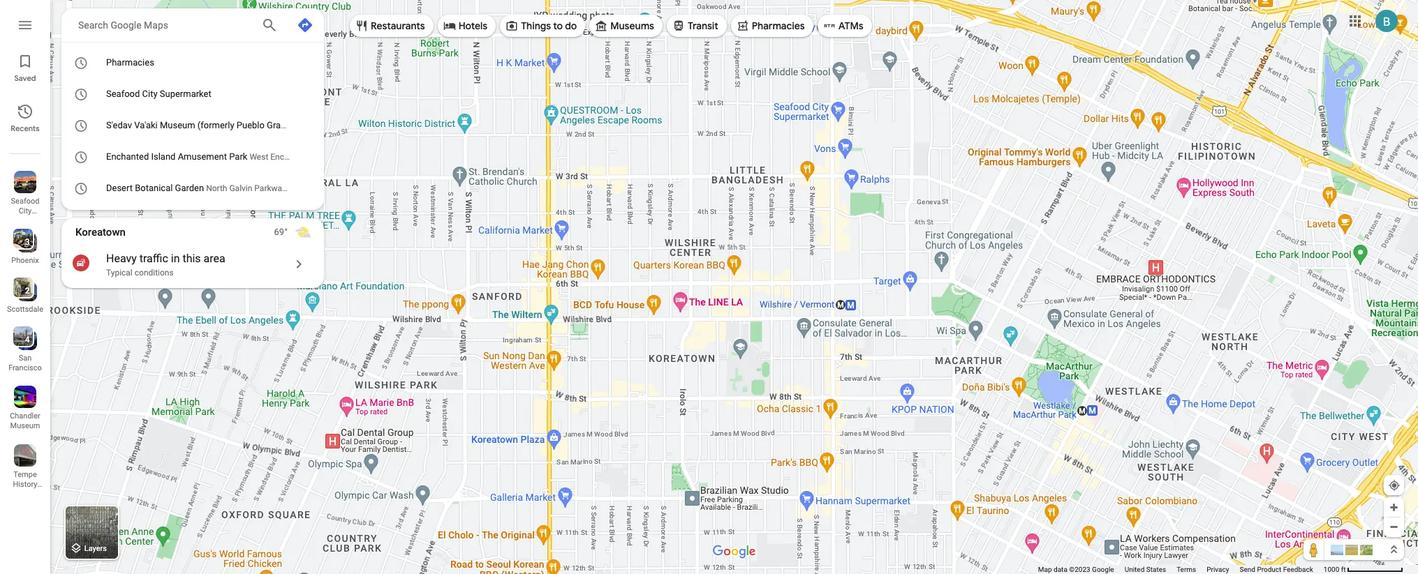 Task type: vqa. For each thing, say whether or not it's contained in the screenshot.


Task type: locate. For each thing, give the bounding box(es) containing it.
None search field
[[61, 8, 388, 210]]

museum)
[[298, 120, 337, 131]]

museum inside chandler museum
[[10, 422, 40, 431]]

google
[[111, 20, 142, 31], [1093, 567, 1115, 574]]

(formerly
[[198, 120, 234, 131]]

recents button
[[0, 98, 50, 137]]

0 vertical spatial city
[[142, 89, 158, 99]]

 right recents button
[[74, 86, 88, 103]]

1 horizontal spatial seafood
[[106, 89, 140, 99]]

recently viewed image up recently viewed icon
[[74, 117, 88, 134]]

1 vertical spatial seafood city supermarket
[[6, 197, 49, 226]]

1 vertical spatial museum
[[10, 422, 40, 431]]

0 horizontal spatial az
[[323, 184, 334, 194]]

seafood city supermarket
[[106, 89, 211, 99], [6, 197, 49, 226]]

va'aki
[[134, 120, 158, 131]]

0 horizontal spatial phoenix,
[[289, 184, 321, 194]]

city up the 'va'aki'
[[142, 89, 158, 99]]

san
[[19, 354, 32, 363]]

0 vertical spatial az
[[378, 152, 388, 162]]

0 horizontal spatial pharmacies
[[106, 57, 154, 68]]

heavy traffic in this area typical conditions
[[106, 252, 225, 278]]

footer containing map data ©2023 google
[[1039, 566, 1325, 575]]

1 vertical spatial city
[[19, 207, 32, 216]]

 down search
[[74, 54, 88, 72]]

seafood up 3 on the top of the page
[[11, 197, 39, 206]]

supermarket up (formerly on the top of page
[[160, 89, 211, 99]]

supermarket up 3 on the top of the page
[[6, 217, 49, 226]]

map data ©2023 google
[[1039, 567, 1115, 574]]

ft
[[1342, 567, 1347, 574]]

0 horizontal spatial seafood city supermarket
[[6, 197, 49, 226]]

conditions
[[135, 268, 174, 278]]

1 vertical spatial google
[[1093, 567, 1115, 574]]

0 vertical spatial seafood city supermarket
[[106, 89, 211, 99]]

1  cell from the top
[[61, 52, 291, 74]]

send
[[1240, 567, 1256, 574]]

privacy
[[1207, 567, 1230, 574]]

 cell
[[61, 52, 291, 74], [61, 83, 291, 105], [61, 115, 337, 137], [61, 146, 388, 168], [61, 177, 334, 200]]

pueblo
[[237, 120, 265, 131]]

1  from the top
[[74, 54, 88, 72]]

recently viewed image right recents button
[[74, 86, 88, 103]]

heavy
[[106, 252, 137, 265]]

recently viewed image for s'edav va'aki museum (formerly pueblo grande museum)
[[74, 117, 88, 134]]

5  cell from the top
[[61, 177, 334, 200]]

none search field containing 
[[61, 8, 388, 210]]

chandler
[[10, 412, 40, 421]]

 for seafood city supermarket
[[74, 86, 88, 103]]

recently viewed image down recently viewed icon
[[74, 180, 88, 197]]

1000 ft button
[[1325, 567, 1404, 574]]

0 vertical spatial museum
[[160, 120, 195, 131]]

chandler museum
[[10, 412, 40, 431]]

seafood city supermarket up 3 on the top of the page
[[6, 197, 49, 226]]

phoenix,
[[344, 152, 375, 162], [289, 184, 321, 194]]

az down boulevard,
[[323, 184, 334, 194]]

1 vertical spatial seafood
[[11, 197, 39, 206]]

museum down history
[[10, 490, 40, 500]]

typical
[[106, 268, 133, 278]]

0 vertical spatial pharmacies
[[752, 20, 805, 32]]

seafood city supermarket inside suggestions "grid"
[[106, 89, 211, 99]]

phoenix, inside enchanted island amusement park west encanto boulevard, phoenix, az
[[344, 152, 375, 162]]

1 vertical spatial pharmacies
[[106, 57, 154, 68]]

1 horizontal spatial supermarket
[[160, 89, 211, 99]]

pharmacies inside button
[[752, 20, 805, 32]]

3 places element
[[15, 236, 30, 249]]

recently viewed image
[[74, 54, 88, 72], [74, 86, 88, 103], [74, 117, 88, 134], [74, 180, 88, 197]]

5  from the top
[[74, 180, 88, 197]]

az inside desert botanical garden north galvin parkway, phoenix, az
[[323, 184, 334, 194]]


[[74, 54, 88, 72], [74, 86, 88, 103], [74, 117, 88, 134], [74, 148, 88, 166], [74, 180, 88, 197]]

north
[[206, 184, 227, 194]]

0 horizontal spatial seafood
[[11, 197, 39, 206]]

phoenix, right parkway,
[[289, 184, 321, 194]]

1 vertical spatial phoenix,
[[289, 184, 321, 194]]

pharmacies inside suggestions "grid"
[[106, 57, 154, 68]]

phoenix, inside desert botanical garden north galvin parkway, phoenix, az
[[289, 184, 321, 194]]

 down recently viewed icon
[[74, 180, 88, 197]]

1 horizontal spatial pharmacies
[[752, 20, 805, 32]]

none search field inside google maps element
[[61, 8, 388, 210]]

©2023
[[1070, 567, 1091, 574]]

pharmacies down search google maps
[[106, 57, 154, 68]]

 left enchanted
[[74, 148, 88, 166]]

museums
[[611, 20, 655, 32]]

museum right the 'va'aki'
[[160, 120, 195, 131]]

layers
[[84, 545, 107, 554]]

4 recently viewed image from the top
[[74, 180, 88, 197]]

seafood up s'edav
[[106, 89, 140, 99]]

show your location image
[[1389, 480, 1401, 493]]

pharmacies
[[752, 20, 805, 32], [106, 57, 154, 68]]

privacy button
[[1207, 566, 1230, 575]]

footer inside google maps element
[[1039, 566, 1325, 575]]

Search Google Maps field
[[61, 8, 324, 42], [78, 16, 250, 33]]

phoenix, right boulevard,
[[344, 152, 375, 162]]

1 vertical spatial supermarket
[[6, 217, 49, 226]]

0 horizontal spatial google
[[111, 20, 142, 31]]

1 horizontal spatial seafood city supermarket
[[106, 89, 211, 99]]

1 recently viewed image from the top
[[74, 54, 88, 72]]

 cell down amusement at the left top
[[61, 177, 334, 200]]

city up 3 on the top of the page
[[19, 207, 32, 216]]

search
[[78, 20, 108, 31]]

0 vertical spatial seafood
[[106, 89, 140, 99]]

 for pharmacies
[[74, 54, 88, 72]]

0 horizontal spatial supermarket
[[6, 217, 49, 226]]

parkway,
[[255, 184, 287, 194]]

69°
[[274, 227, 288, 238]]

1 vertical spatial az
[[323, 184, 334, 194]]

enchanted island amusement park west encanto boulevard, phoenix, az
[[106, 152, 388, 162]]

 cell up amusement at the left top
[[61, 115, 337, 137]]

az inside enchanted island amusement park west encanto boulevard, phoenix, az
[[378, 152, 388, 162]]

museum
[[160, 120, 195, 131], [10, 422, 40, 431], [10, 490, 40, 500]]

recently viewed image down search
[[74, 54, 88, 72]]

1 horizontal spatial phoenix,
[[344, 152, 375, 162]]

maps
[[144, 20, 168, 31]]

az right boulevard,
[[378, 152, 388, 162]]

phoenix
[[11, 256, 39, 265]]

seafood city supermarket up the 'va'aki'
[[106, 89, 211, 99]]

zoom out image
[[1390, 523, 1400, 533]]

amusement
[[178, 152, 227, 162]]

2 vertical spatial museum
[[10, 490, 40, 500]]

0 vertical spatial supermarket
[[160, 89, 211, 99]]

tempe
[[13, 471, 37, 480]]

google left maps at the top of page
[[111, 20, 142, 31]]

send product feedback button
[[1240, 566, 1314, 575]]

 up recently viewed icon
[[74, 117, 88, 134]]

things
[[521, 20, 551, 32]]

desert
[[106, 183, 133, 194]]

city
[[142, 89, 158, 99], [19, 207, 32, 216]]

0 horizontal spatial city
[[19, 207, 32, 216]]

3  from the top
[[74, 117, 88, 134]]

 cell up desert botanical garden north galvin parkway, phoenix, az
[[61, 146, 388, 168]]

museum for history
[[10, 490, 40, 500]]

traffic
[[140, 252, 168, 265]]

 cell up the 'va'aki'
[[61, 83, 291, 105]]

 cell down maps at the top of page
[[61, 52, 291, 74]]

supermarket inside button
[[6, 217, 49, 226]]

4
[[25, 335, 30, 345]]

museum inside suggestions "grid"
[[160, 120, 195, 131]]

supermarket
[[160, 89, 211, 99], [6, 217, 49, 226]]

list containing saved
[[0, 0, 50, 575]]

search google maps
[[78, 20, 168, 31]]

botanical
[[135, 183, 173, 194]]

pharmacies left atms button
[[752, 20, 805, 32]]

2 recently viewed image from the top
[[74, 86, 88, 103]]

museum down "chandler"
[[10, 422, 40, 431]]

desert botanical garden north galvin parkway, phoenix, az
[[106, 183, 334, 194]]

list
[[0, 0, 50, 575]]

footer
[[1039, 566, 1325, 575]]

2  from the top
[[74, 86, 88, 103]]

history
[[13, 481, 37, 490]]

zoom in image
[[1390, 503, 1400, 514]]

seafood
[[106, 89, 140, 99], [11, 197, 39, 206]]

do
[[565, 20, 577, 32]]

0 vertical spatial phoenix,
[[344, 152, 375, 162]]

1 horizontal spatial az
[[378, 152, 388, 162]]

1 horizontal spatial city
[[142, 89, 158, 99]]

s'edav va'aki museum (formerly pueblo grande museum)
[[106, 120, 337, 131]]

3 recently viewed image from the top
[[74, 117, 88, 134]]

google right ©2023
[[1093, 567, 1115, 574]]

map
[[1039, 567, 1053, 574]]

suggestions grid
[[61, 42, 388, 210]]

enchanted
[[106, 152, 149, 162]]

koreatown region
[[61, 219, 324, 289]]



Task type: describe. For each thing, give the bounding box(es) containing it.
product
[[1258, 567, 1282, 574]]

seafood city supermarket button
[[0, 166, 50, 226]]

recently viewed image
[[74, 148, 88, 166]]

recently viewed image for seafood city supermarket
[[74, 86, 88, 103]]

saved
[[14, 73, 36, 83]]

google maps element
[[0, 0, 1419, 575]]

atms button
[[818, 9, 872, 43]]

garden
[[175, 183, 204, 194]]

scottsdale
[[7, 305, 43, 314]]

states
[[1147, 567, 1167, 574]]

recents
[[11, 124, 40, 133]]

2 places element
[[15, 285, 30, 298]]

chandler museum button
[[0, 381, 50, 434]]

search google maps field containing search google maps
[[61, 8, 324, 42]]

hotels button
[[438, 9, 496, 43]]

supermarket inside suggestions "grid"
[[160, 89, 211, 99]]

area
[[204, 252, 225, 265]]

hotels
[[459, 20, 488, 32]]

west
[[250, 152, 268, 162]]

s'edav
[[106, 120, 132, 131]]

to
[[554, 20, 563, 32]]

terms button
[[1177, 566, 1197, 575]]

museums button
[[590, 9, 663, 43]]

koreatown
[[75, 226, 126, 239]]

pharmacies for pharmacies button
[[752, 20, 805, 32]]

transit button
[[667, 9, 727, 43]]

tempe history museum button
[[0, 439, 50, 500]]

pharmacies button
[[731, 9, 814, 43]]

restaurants button
[[350, 9, 434, 43]]

koreatown weather group
[[274, 219, 324, 247]]

things to do
[[521, 20, 577, 32]]

recently viewed image for pharmacies
[[74, 54, 88, 72]]

united states
[[1125, 567, 1167, 574]]

2  cell from the top
[[61, 83, 291, 105]]

terms
[[1177, 567, 1197, 574]]

1000 ft
[[1325, 567, 1347, 574]]

google account: brad klo  
(klobrad84@gmail.com) image
[[1376, 10, 1399, 32]]

francisco
[[9, 364, 42, 373]]

0 vertical spatial google
[[111, 20, 142, 31]]

data
[[1054, 567, 1068, 574]]

things to do button
[[500, 9, 586, 43]]

 for s'edav va'aki museum (formerly pueblo grande museum)
[[74, 117, 88, 134]]

city inside suggestions "grid"
[[142, 89, 158, 99]]

united states button
[[1125, 566, 1167, 575]]

mostly cloudy image
[[295, 224, 312, 241]]

3
[[25, 238, 30, 247]]

show street view coverage image
[[1304, 540, 1325, 561]]

san francisco
[[9, 354, 42, 373]]

send product feedback
[[1240, 567, 1314, 574]]

tempe history museum
[[10, 471, 40, 500]]

seafood inside seafood city supermarket
[[11, 197, 39, 206]]

this
[[183, 252, 201, 265]]

transit
[[688, 20, 719, 32]]

united
[[1125, 567, 1145, 574]]

pharmacies for suggestions "grid"
[[106, 57, 154, 68]]

4  from the top
[[74, 148, 88, 166]]

saved button
[[0, 48, 50, 87]]

feedback
[[1284, 567, 1314, 574]]

4  cell from the top
[[61, 146, 388, 168]]

boulevard,
[[303, 152, 342, 162]]

city inside button
[[19, 207, 32, 216]]

1 horizontal spatial google
[[1093, 567, 1115, 574]]

museum for va'aki
[[160, 120, 195, 131]]

restaurants
[[371, 20, 425, 32]]

encanto
[[271, 152, 301, 162]]

grande
[[267, 120, 296, 131]]

3  cell from the top
[[61, 115, 337, 137]]

2
[[25, 286, 30, 296]]

galvin
[[229, 184, 252, 194]]

atms
[[839, 20, 864, 32]]

in
[[171, 252, 180, 265]]

seafood city supermarket inside button
[[6, 197, 49, 226]]

menu image
[[17, 17, 34, 34]]

park
[[229, 152, 248, 162]]

4 places element
[[15, 334, 30, 347]]

1000
[[1325, 567, 1340, 574]]

island
[[151, 152, 176, 162]]

seafood inside suggestions "grid"
[[106, 89, 140, 99]]



